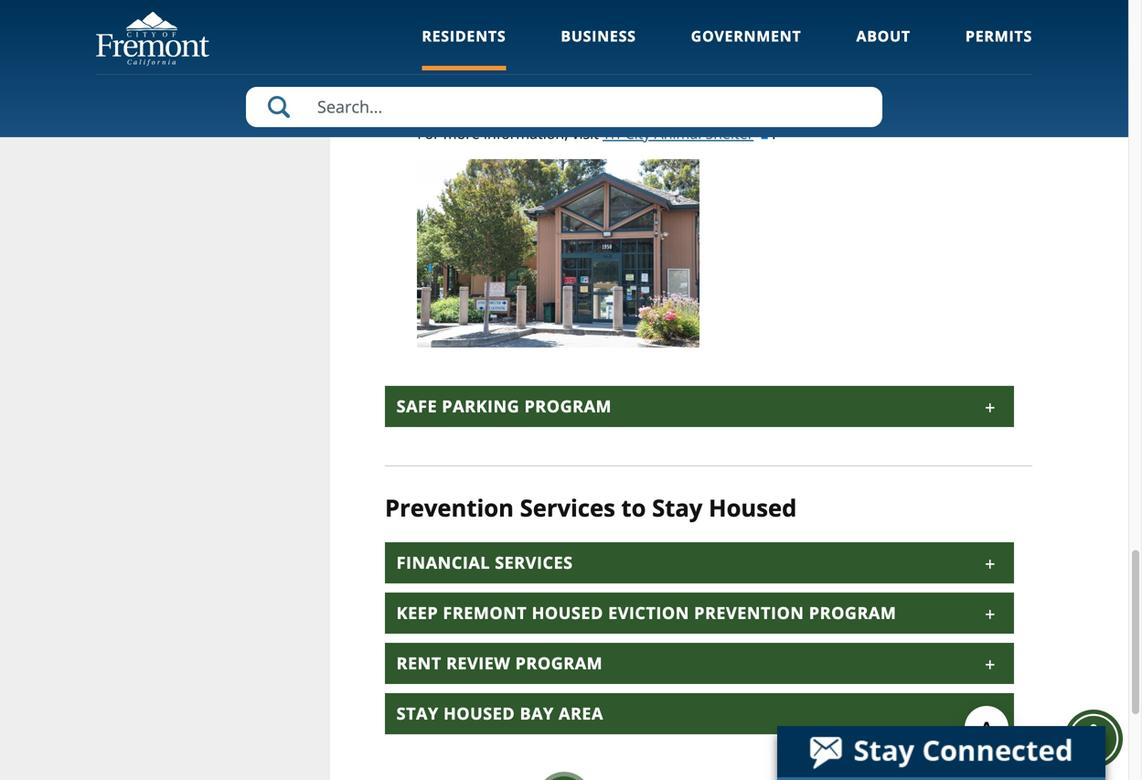 Task type: locate. For each thing, give the bounding box(es) containing it.
to
[[621, 492, 646, 524]]

blvd.
[[899, 65, 932, 85]]

1 horizontal spatial animal
[[654, 124, 702, 143]]

services
[[495, 551, 573, 574]]

tri-city animal shelter link for .
[[603, 124, 772, 143]]

1 horizontal spatial city
[[625, 124, 651, 143]]

1 vertical spatial tri-
[[603, 124, 625, 143]]

information
[[745, 43, 825, 63]]

animal
[[591, 65, 638, 85], [654, 124, 702, 143]]

1 vertical spatial animal
[[654, 124, 702, 143]]

1 vertical spatial city
[[625, 124, 651, 143]]

keep
[[397, 602, 438, 624]]

you
[[430, 43, 455, 63]]

housed
[[532, 602, 603, 624], [443, 702, 515, 725]]

permits link
[[966, 26, 1032, 71]]

about link
[[856, 26, 911, 71]]

city
[[561, 65, 587, 85], [625, 124, 651, 143]]

business link
[[561, 26, 636, 71]]

0 vertical spatial tri-city animal shelter link
[[539, 65, 708, 85]]

0 horizontal spatial animal
[[591, 65, 638, 85]]

business
[[561, 26, 636, 46]]

fremont
[[443, 602, 527, 624]]

shelter down and
[[642, 65, 690, 85]]

residents
[[422, 26, 506, 46]]

1 horizontal spatial housed
[[532, 602, 603, 624]]

0 vertical spatial city
[[561, 65, 587, 85]]

.
[[772, 124, 776, 143]]

animal down , located at 1950 stevenson blvd. in fremont.
[[654, 124, 702, 143]]

housed
[[709, 492, 797, 524]]

visit right information,
[[572, 124, 599, 143]]

safe
[[397, 395, 437, 418]]

information,
[[484, 124, 568, 143]]

animal down the homelessness at top
[[591, 65, 638, 85]]

tri- right the
[[539, 65, 561, 85]]

program
[[524, 395, 612, 418]]

program
[[809, 602, 897, 624], [515, 652, 603, 674]]

0 horizontal spatial housed
[[443, 702, 515, 725]]

1 horizontal spatial shelter
[[705, 124, 754, 143]]

1 vertical spatial program
[[515, 652, 603, 674]]

at
[[770, 65, 783, 85]]

housed down the review
[[443, 702, 515, 725]]

1 horizontal spatial program
[[809, 602, 897, 624]]

of
[[952, 43, 965, 63]]

housed down services
[[532, 602, 603, 624]]

1 vertical spatial visit
[[572, 124, 599, 143]]

0 horizontal spatial visit
[[482, 65, 509, 85]]

eviction
[[608, 602, 689, 624]]

shelter left .
[[705, 124, 754, 143]]

shelter
[[642, 65, 690, 85], [705, 124, 754, 143]]

0 vertical spatial shelter
[[642, 65, 690, 85]]

keep fremont housed eviction prevention program
[[397, 602, 897, 624]]

1 vertical spatial housed
[[443, 702, 515, 725]]

1 horizontal spatial visit
[[572, 124, 599, 143]]

visit
[[482, 65, 509, 85], [572, 124, 599, 143]]

tri-city animal shelter link down the homelessness at top
[[539, 65, 708, 85]]

about
[[856, 26, 911, 46]]

stay housed bay area
[[397, 702, 604, 725]]

visit left the
[[482, 65, 509, 85]]

tri- down tri-city animal shelter at top
[[603, 124, 625, 143]]

0 vertical spatial animal
[[591, 65, 638, 85]]

safe parking program
[[397, 395, 612, 418]]

1 vertical spatial tri-city animal shelter link
[[603, 124, 772, 143]]

city up search text field
[[561, 65, 587, 85]]

tab list
[[385, 542, 1014, 734]]

tri-
[[539, 65, 561, 85], [603, 124, 625, 143]]

tri-city animal shelter
[[539, 65, 690, 85]]

are
[[459, 43, 481, 63]]

0 vertical spatial visit
[[482, 65, 509, 85]]

0 horizontal spatial program
[[515, 652, 603, 674]]

0 horizontal spatial shelter
[[642, 65, 690, 85]]

tab list containing financial services
[[385, 542, 1014, 734]]

more
[[443, 124, 480, 143]]

visit inside if you are experiencing homelessness and need information about taking care of your pet, visit the
[[482, 65, 509, 85]]

pet,
[[452, 65, 478, 85]]

permits
[[966, 26, 1032, 46]]

tri-city animal shelter link
[[539, 65, 708, 85], [603, 124, 772, 143]]

city down tri-city animal shelter at top
[[625, 124, 651, 143]]

safe parking program tab list
[[385, 0, 1014, 427]]

0 vertical spatial tri-
[[539, 65, 561, 85]]

residents link
[[422, 26, 506, 71]]

need
[[707, 43, 741, 63]]

0 vertical spatial program
[[809, 602, 897, 624]]

tri-city animal shelter link down , located at 1950 stevenson blvd. in fremont.
[[603, 124, 772, 143]]

prevention
[[694, 602, 804, 624]]



Task type: describe. For each thing, give the bounding box(es) containing it.
0 horizontal spatial tri-
[[539, 65, 561, 85]]

, located at 1950 stevenson blvd. in fremont.
[[417, 65, 948, 107]]

stay
[[397, 702, 439, 725]]

taking
[[873, 43, 915, 63]]

prevention
[[385, 492, 514, 524]]

for
[[417, 124, 440, 143]]

your
[[417, 65, 448, 85]]

stevenson
[[824, 65, 895, 85]]

area
[[559, 702, 604, 725]]

parking
[[442, 395, 520, 418]]

government link
[[691, 26, 801, 71]]

financial services
[[397, 551, 573, 574]]

for more information, visit tri-city animal shelter
[[417, 124, 754, 143]]

bay
[[520, 702, 554, 725]]

1 horizontal spatial tri-
[[603, 124, 625, 143]]

Search text field
[[246, 87, 882, 127]]

animal shelter image
[[417, 159, 700, 347]]

0 vertical spatial housed
[[532, 602, 603, 624]]

stay connected image
[[777, 726, 1104, 777]]

tri-city animal shelter link for , located at 1950 stevenson blvd. in fremont.
[[539, 65, 708, 85]]

and
[[677, 43, 703, 63]]

the
[[513, 65, 535, 85]]

services
[[520, 492, 615, 524]]

rent review program
[[397, 652, 603, 674]]

homelessness
[[576, 43, 673, 63]]

fremont.
[[417, 87, 479, 107]]

1 vertical spatial shelter
[[705, 124, 754, 143]]

if
[[417, 43, 426, 63]]

0 horizontal spatial city
[[561, 65, 587, 85]]

stay
[[652, 492, 703, 524]]

,
[[708, 65, 712, 85]]

in
[[936, 65, 948, 85]]

care
[[919, 43, 948, 63]]

about
[[829, 43, 869, 63]]

rent
[[397, 652, 441, 674]]

government
[[691, 26, 801, 46]]

if you are experiencing homelessness and need information about taking care of your pet, visit the
[[417, 43, 965, 85]]

experiencing
[[485, 43, 573, 63]]

financial
[[397, 551, 490, 574]]

located
[[716, 65, 766, 85]]

1950
[[787, 65, 820, 85]]

prevention services to stay housed
[[385, 492, 797, 524]]

review
[[446, 652, 511, 674]]



Task type: vqa. For each thing, say whether or not it's contained in the screenshot.
Blvd.
yes



